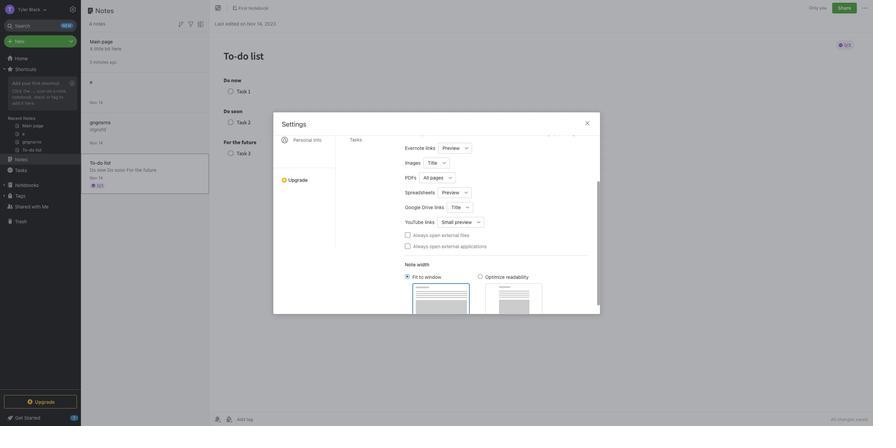 Task type: describe. For each thing, give the bounding box(es) containing it.
add a reminder image
[[213, 416, 222, 424]]

soon
[[115, 167, 125, 173]]

pages
[[430, 175, 443, 181]]

here.
[[25, 100, 35, 106]]

add your first shortcut
[[12, 81, 59, 86]]

options?
[[551, 131, 570, 136]]

minutes
[[93, 60, 108, 65]]

google drive links
[[405, 205, 444, 210]]

only
[[809, 5, 818, 11]]

nov inside note window element
[[247, 21, 256, 26]]

expand tags image
[[2, 193, 7, 199]]

choose
[[405, 131, 420, 136]]

0 horizontal spatial the
[[23, 88, 30, 94]]

changes
[[837, 417, 855, 423]]

spreadsheets
[[405, 190, 435, 195]]

4 notes
[[89, 21, 105, 27]]

personal
[[293, 137, 312, 143]]

preview button for spreadsheets
[[438, 187, 461, 198]]

do
[[97, 160, 103, 166]]

recent
[[8, 116, 22, 121]]

note,
[[57, 88, 67, 94]]

you
[[820, 5, 827, 11]]

option group containing fit to window
[[405, 274, 542, 316]]

nov down sfgnsfd
[[90, 140, 97, 146]]

Note Editor text field
[[209, 32, 873, 413]]

add tag image
[[225, 416, 233, 424]]

Choose default view option for Spreadsheets field
[[438, 187, 472, 198]]

note width
[[405, 262, 429, 267]]

first
[[32, 81, 41, 86]]

tags
[[15, 193, 25, 199]]

stack
[[34, 94, 45, 100]]

shared with me
[[15, 204, 49, 210]]

new
[[15, 38, 25, 44]]

preview for evernote links
[[442, 145, 459, 151]]

personal info
[[293, 137, 321, 143]]

on inside icon on a note, notebook, stack or tag to add it here.
[[47, 88, 52, 94]]

Search text field
[[9, 20, 72, 32]]

default
[[432, 131, 446, 136]]

saved
[[856, 417, 868, 423]]

open for always open external applications
[[429, 243, 440, 249]]

tasks tab
[[344, 134, 394, 145]]

tasks inside button
[[15, 167, 27, 173]]

ago
[[110, 60, 117, 65]]

bit
[[105, 46, 110, 51]]

3 nov 14 from the top
[[90, 176, 103, 181]]

all pages button
[[419, 172, 445, 183]]

upgrade for the right upgrade popup button
[[288, 177, 307, 183]]

or
[[46, 94, 50, 100]]

Choose default view option for YouTube links field
[[437, 217, 484, 228]]

info
[[313, 137, 321, 143]]

add
[[12, 100, 20, 106]]

what
[[524, 131, 535, 136]]

notebook
[[249, 5, 269, 11]]

tab list containing personal info
[[273, 70, 336, 248]]

shared
[[15, 204, 30, 210]]

to-do list do now do soon for the future
[[90, 160, 156, 173]]

shortcut
[[42, 81, 59, 86]]

Fit to window radio
[[405, 274, 410, 279]]

links left and
[[476, 131, 486, 136]]

small preview button
[[437, 217, 473, 228]]

always for always open external applications
[[413, 243, 428, 249]]

to-
[[90, 160, 97, 166]]

1 horizontal spatial upgrade button
[[273, 168, 335, 186]]

main
[[90, 39, 100, 44]]

tree containing home
[[0, 53, 81, 390]]

first
[[238, 5, 247, 11]]

tasks button
[[0, 165, 81, 176]]

1 do from the left
[[90, 167, 96, 173]]

fit to window
[[412, 274, 441, 280]]

optimize
[[485, 274, 505, 280]]

2 vertical spatial notes
[[15, 157, 28, 162]]

recent notes
[[8, 116, 35, 121]]

0/3
[[97, 183, 103, 188]]

small
[[442, 219, 453, 225]]

gngnsrns
[[90, 120, 111, 125]]

share button
[[832, 3, 857, 13]]

links right drive
[[434, 205, 444, 210]]

trash link
[[0, 216, 81, 227]]

Choose default view option for Google Drive links field
[[447, 202, 473, 213]]

external for applications
[[442, 243, 459, 249]]

what are my options?
[[524, 131, 570, 136]]

click the ...
[[12, 88, 36, 94]]

links down drive
[[425, 219, 434, 225]]

list
[[104, 160, 111, 166]]

files
[[460, 232, 469, 238]]

last
[[215, 21, 224, 26]]

notes
[[93, 21, 105, 27]]

all changes saved
[[831, 417, 868, 423]]

page
[[102, 39, 113, 44]]

images
[[405, 160, 421, 166]]

little
[[94, 46, 103, 51]]

nov down e on the left
[[90, 100, 97, 105]]

your for default
[[422, 131, 431, 136]]

nov up the "0/3" on the top left
[[90, 176, 97, 181]]

now
[[97, 167, 106, 173]]

gngnsrns sfgnsfd
[[90, 120, 111, 132]]

notebooks link
[[0, 180, 81, 191]]

share
[[838, 5, 851, 11]]

14 for e
[[98, 100, 103, 105]]

small preview
[[442, 219, 472, 225]]

14 for gngnsrns
[[98, 140, 103, 146]]

Always open external files checkbox
[[405, 233, 410, 238]]

notes link
[[0, 154, 81, 165]]

note list element
[[81, 0, 209, 427]]

2023
[[265, 21, 276, 26]]

last edited on nov 14, 2023
[[215, 21, 276, 26]]



Task type: vqa. For each thing, say whether or not it's contained in the screenshot.


Task type: locate. For each thing, give the bounding box(es) containing it.
1 horizontal spatial your
[[422, 131, 431, 136]]

title button for google drive links
[[447, 202, 462, 213]]

0 horizontal spatial title button
[[423, 157, 439, 168]]

1 vertical spatial tasks
[[15, 167, 27, 173]]

all inside note window element
[[831, 417, 836, 423]]

title for google drive links
[[451, 205, 461, 210]]

group containing add your first shortcut
[[0, 75, 81, 157]]

external down "always open external files"
[[442, 243, 459, 249]]

and
[[487, 131, 494, 136]]

it
[[21, 100, 24, 106]]

always open external files
[[413, 232, 469, 238]]

me
[[42, 204, 49, 210]]

1 vertical spatial title button
[[447, 202, 462, 213]]

Choose default view option for PDFs field
[[419, 172, 456, 183]]

choose your default views for new links and attachments.
[[405, 131, 522, 136]]

preview button up choose default view option for google drive links field
[[438, 187, 461, 198]]

always
[[413, 232, 428, 238], [413, 243, 428, 249]]

a
[[90, 46, 93, 51]]

readability
[[506, 274, 529, 280]]

tag
[[51, 94, 58, 100]]

tasks
[[350, 137, 362, 142], [15, 167, 27, 173]]

tasks inside tab
[[350, 137, 362, 142]]

3 14 from the top
[[98, 176, 103, 181]]

google
[[405, 205, 420, 210]]

main page a little bit here
[[90, 39, 121, 51]]

group
[[0, 75, 81, 157]]

for
[[460, 131, 466, 136]]

the
[[23, 88, 30, 94], [135, 167, 142, 173]]

1 vertical spatial to
[[419, 274, 423, 280]]

tree
[[0, 53, 81, 390]]

trash
[[15, 219, 27, 224]]

14 down sfgnsfd
[[98, 140, 103, 146]]

0 horizontal spatial title
[[428, 160, 437, 166]]

shared with me link
[[0, 201, 81, 212]]

0 vertical spatial 14
[[98, 100, 103, 105]]

for
[[127, 167, 134, 173]]

close image
[[583, 119, 591, 127]]

views
[[447, 131, 459, 136]]

links right evernote
[[425, 145, 435, 151]]

to inside option group
[[419, 274, 423, 280]]

title for images
[[428, 160, 437, 166]]

all for all pages
[[423, 175, 429, 181]]

my
[[544, 131, 550, 136]]

home
[[15, 55, 28, 61]]

group inside tree
[[0, 75, 81, 157]]

1 vertical spatial on
[[47, 88, 52, 94]]

your up click the ... on the left
[[22, 81, 31, 86]]

1 vertical spatial title
[[451, 205, 461, 210]]

2 vertical spatial nov 14
[[90, 176, 103, 181]]

1 external from the top
[[442, 232, 459, 238]]

nov 14 up the "0/3" on the top left
[[90, 176, 103, 181]]

external up always open external applications
[[442, 232, 459, 238]]

0 vertical spatial the
[[23, 88, 30, 94]]

do down 'list'
[[107, 167, 113, 173]]

tags button
[[0, 191, 81, 201]]

1 vertical spatial nov 14
[[90, 140, 103, 146]]

on inside note window element
[[240, 21, 246, 26]]

a
[[53, 88, 55, 94]]

1 vertical spatial external
[[442, 243, 459, 249]]

open up always open external applications
[[429, 232, 440, 238]]

external
[[442, 232, 459, 238], [442, 243, 459, 249]]

title button for images
[[423, 157, 439, 168]]

sfgnsfd
[[90, 127, 106, 132]]

nov 14 down sfgnsfd
[[90, 140, 103, 146]]

title button down choose default view option for spreadsheets field
[[447, 202, 462, 213]]

preview up choose default view option for google drive links field
[[442, 190, 459, 195]]

1 vertical spatial notes
[[23, 116, 35, 121]]

upgrade for the left upgrade popup button
[[35, 399, 55, 405]]

0 vertical spatial always
[[413, 232, 428, 238]]

1 horizontal spatial tasks
[[350, 137, 362, 142]]

1 vertical spatial all
[[831, 417, 836, 423]]

1 vertical spatial the
[[135, 167, 142, 173]]

preview down views
[[442, 145, 459, 151]]

0 horizontal spatial your
[[22, 81, 31, 86]]

0 vertical spatial open
[[429, 232, 440, 238]]

1 horizontal spatial the
[[135, 167, 142, 173]]

nov 14 up gngnsrns
[[90, 100, 103, 105]]

Choose default view option for Images field
[[423, 157, 450, 168]]

nov 14 for e
[[90, 100, 103, 105]]

0 vertical spatial preview button
[[438, 143, 461, 153]]

all for all changes saved
[[831, 417, 836, 423]]

1 horizontal spatial to
[[419, 274, 423, 280]]

1 14 from the top
[[98, 100, 103, 105]]

here
[[112, 46, 121, 51]]

nov left 14,
[[247, 21, 256, 26]]

preview button down views
[[438, 143, 461, 153]]

notes up notes
[[95, 7, 114, 15]]

evernote links
[[405, 145, 435, 151]]

1 vertical spatial preview button
[[438, 187, 461, 198]]

2 do from the left
[[107, 167, 113, 173]]

notes right recent
[[23, 116, 35, 121]]

the right "for"
[[135, 167, 142, 173]]

tab list
[[273, 70, 336, 248]]

1 horizontal spatial title
[[451, 205, 461, 210]]

first notebook
[[238, 5, 269, 11]]

1 horizontal spatial all
[[831, 417, 836, 423]]

e
[[90, 79, 92, 85]]

0 vertical spatial tasks
[[350, 137, 362, 142]]

preview
[[455, 219, 472, 225]]

2 always from the top
[[413, 243, 428, 249]]

do down to-
[[90, 167, 96, 173]]

the inside to-do list do now do soon for the future
[[135, 167, 142, 173]]

note window element
[[209, 0, 873, 427]]

evernote
[[405, 145, 424, 151]]

home link
[[0, 53, 81, 64]]

1 open from the top
[[429, 232, 440, 238]]

are
[[536, 131, 543, 136]]

1 vertical spatial your
[[422, 131, 431, 136]]

open down "always open external files"
[[429, 243, 440, 249]]

0 vertical spatial on
[[240, 21, 246, 26]]

0 horizontal spatial upgrade
[[35, 399, 55, 405]]

open
[[429, 232, 440, 238], [429, 243, 440, 249]]

your for first
[[22, 81, 31, 86]]

1 vertical spatial upgrade
[[35, 399, 55, 405]]

optimize readability
[[485, 274, 529, 280]]

on
[[240, 21, 246, 26], [47, 88, 52, 94]]

click
[[12, 88, 22, 94]]

icon on a note, notebook, stack or tag to add it here.
[[12, 88, 67, 106]]

title up small preview button
[[451, 205, 461, 210]]

2 nov 14 from the top
[[90, 140, 103, 146]]

2 vertical spatial 14
[[98, 176, 103, 181]]

attachments.
[[496, 131, 522, 136]]

2 14 from the top
[[98, 140, 103, 146]]

preview button for evernote links
[[438, 143, 461, 153]]

youtube links
[[405, 219, 434, 225]]

settings image
[[69, 5, 77, 13]]

0 vertical spatial title
[[428, 160, 437, 166]]

4
[[89, 21, 92, 27]]

preview inside choose default view option for spreadsheets field
[[442, 190, 459, 195]]

0 horizontal spatial do
[[90, 167, 96, 173]]

0 vertical spatial external
[[442, 232, 459, 238]]

all pages
[[423, 175, 443, 181]]

new
[[467, 131, 475, 136]]

add
[[12, 81, 20, 86]]

0 vertical spatial title button
[[423, 157, 439, 168]]

Optimize readability radio
[[478, 274, 482, 279]]

0 vertical spatial upgrade
[[288, 177, 307, 183]]

fit
[[412, 274, 418, 280]]

1 nov 14 from the top
[[90, 100, 103, 105]]

your left "default"
[[422, 131, 431, 136]]

new button
[[4, 35, 77, 48]]

1 vertical spatial open
[[429, 243, 440, 249]]

14 up the "0/3" on the top left
[[98, 176, 103, 181]]

open for always open external files
[[429, 232, 440, 238]]

0 vertical spatial your
[[22, 81, 31, 86]]

0 vertical spatial nov 14
[[90, 100, 103, 105]]

notebook,
[[12, 94, 33, 100]]

future
[[143, 167, 156, 173]]

youtube
[[405, 219, 423, 225]]

1 always from the top
[[413, 232, 428, 238]]

nov 14 for gngnsrns
[[90, 140, 103, 146]]

title up all pages button
[[428, 160, 437, 166]]

to inside icon on a note, notebook, stack or tag to add it here.
[[59, 94, 63, 100]]

edited
[[225, 21, 239, 26]]

to down note,
[[59, 94, 63, 100]]

2 external from the top
[[442, 243, 459, 249]]

note
[[405, 262, 416, 267]]

all left pages
[[423, 175, 429, 181]]

1 horizontal spatial title button
[[447, 202, 462, 213]]

14 up gngnsrns
[[98, 100, 103, 105]]

0 horizontal spatial all
[[423, 175, 429, 181]]

0 vertical spatial all
[[423, 175, 429, 181]]

0 vertical spatial preview
[[442, 145, 459, 151]]

notes up the tasks button
[[15, 157, 28, 162]]

the left the ...
[[23, 88, 30, 94]]

always for always open external files
[[413, 232, 428, 238]]

icon
[[37, 88, 45, 94]]

0 horizontal spatial on
[[47, 88, 52, 94]]

0 horizontal spatial upgrade button
[[4, 396, 77, 409]]

title button
[[423, 157, 439, 168], [447, 202, 462, 213]]

expand notebooks image
[[2, 182, 7, 188]]

external for files
[[442, 232, 459, 238]]

expand note image
[[214, 4, 222, 12]]

0 vertical spatial to
[[59, 94, 63, 100]]

1 vertical spatial preview
[[442, 190, 459, 195]]

on right edited
[[240, 21, 246, 26]]

first notebook button
[[230, 3, 271, 13]]

always right always open external applications option
[[413, 243, 428, 249]]

always right always open external files option
[[413, 232, 428, 238]]

None search field
[[9, 20, 72, 32]]

1 vertical spatial upgrade button
[[4, 396, 77, 409]]

preview for spreadsheets
[[442, 190, 459, 195]]

title inside choose default view option for images field
[[428, 160, 437, 166]]

with
[[32, 204, 41, 210]]

Always open external applications checkbox
[[405, 244, 410, 249]]

notes inside note list element
[[95, 7, 114, 15]]

1 horizontal spatial upgrade
[[288, 177, 307, 183]]

0 vertical spatial notes
[[95, 7, 114, 15]]

width
[[417, 262, 429, 267]]

5
[[90, 60, 92, 65]]

to
[[59, 94, 63, 100], [419, 274, 423, 280]]

...
[[31, 88, 36, 94]]

option group
[[405, 274, 542, 316]]

1 vertical spatial 14
[[98, 140, 103, 146]]

0 vertical spatial upgrade button
[[273, 168, 335, 186]]

all inside button
[[423, 175, 429, 181]]

notebooks
[[15, 182, 39, 188]]

to right fit
[[419, 274, 423, 280]]

0 horizontal spatial tasks
[[15, 167, 27, 173]]

on left the a
[[47, 88, 52, 94]]

Choose default view option for Evernote links field
[[438, 143, 472, 153]]

1 horizontal spatial on
[[240, 21, 246, 26]]

preview inside field
[[442, 145, 459, 151]]

0 horizontal spatial to
[[59, 94, 63, 100]]

window
[[425, 274, 441, 280]]

1 vertical spatial always
[[413, 243, 428, 249]]

all left "changes"
[[831, 417, 836, 423]]

drive
[[422, 205, 433, 210]]

14,
[[257, 21, 263, 26]]

upgrade
[[288, 177, 307, 183], [35, 399, 55, 405]]

preview
[[442, 145, 459, 151], [442, 190, 459, 195]]

always open external applications
[[413, 243, 487, 249]]

title inside choose default view option for google drive links field
[[451, 205, 461, 210]]

applications
[[460, 243, 487, 249]]

shortcuts button
[[0, 64, 81, 75]]

1 horizontal spatial do
[[107, 167, 113, 173]]

2 open from the top
[[429, 243, 440, 249]]

title button up all pages button
[[423, 157, 439, 168]]

pdfs
[[405, 175, 416, 181]]



